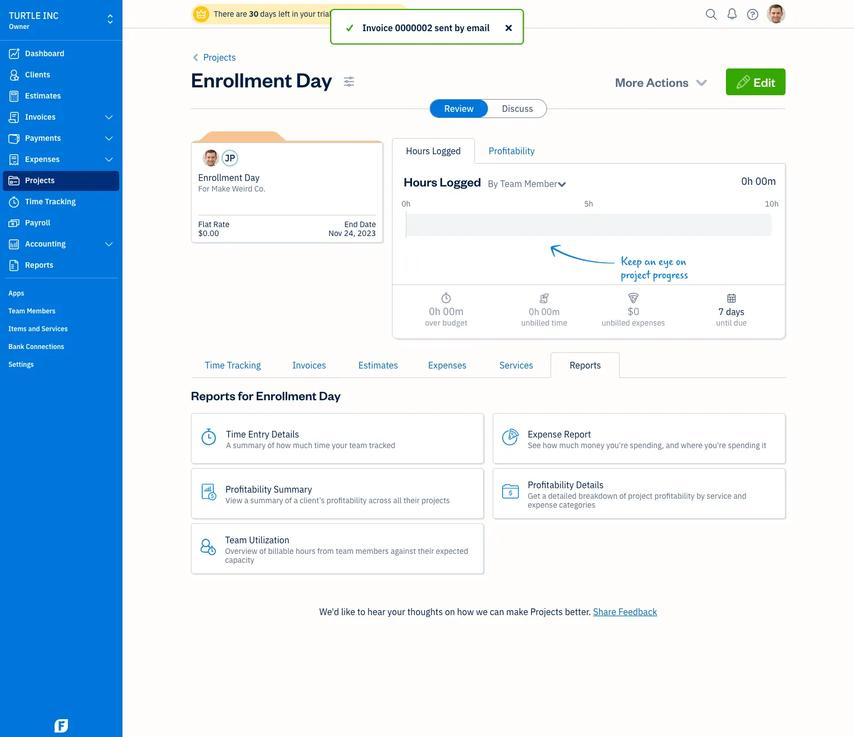 Task type: locate. For each thing, give the bounding box(es) containing it.
profitability details get a detailed breakdown of project profitability by service and expense categories
[[528, 479, 747, 510]]

1 horizontal spatial you're
[[705, 440, 727, 450]]

0h inside 0h 00m unbilled time
[[529, 306, 540, 318]]

team inside team utilization overview of billable hours from team members against their expected capacity
[[336, 546, 354, 556]]

reports for the rightmost reports link
[[570, 360, 602, 371]]

1 vertical spatial details
[[576, 479, 604, 491]]

details right entry
[[272, 429, 299, 440]]

0 horizontal spatial expenses
[[25, 154, 60, 164]]

0 horizontal spatial team
[[8, 307, 25, 315]]

edit link
[[726, 69, 786, 95]]

and right items
[[28, 325, 40, 333]]

details
[[272, 429, 299, 440], [576, 479, 604, 491]]

keep
[[621, 256, 642, 269]]

settings
[[8, 360, 34, 369]]

settings link
[[3, 356, 119, 373]]

1 vertical spatial days
[[726, 306, 745, 318]]

invoices up payments
[[25, 112, 56, 122]]

day up time entry details a summary of how much time your team tracked
[[319, 388, 341, 403]]

summary inside time entry details a summary of how much time your team tracked
[[233, 440, 266, 450]]

team inside time entry details a summary of how much time your team tracked
[[349, 440, 367, 450]]

projects link
[[3, 171, 119, 191]]

0 vertical spatial by
[[455, 22, 465, 33]]

how
[[276, 440, 291, 450], [543, 440, 558, 450], [457, 607, 474, 618]]

services up bank connections link
[[41, 325, 68, 333]]

0 horizontal spatial estimates
[[25, 91, 61, 101]]

expenses link down payments link
[[3, 150, 119, 170]]

unbilled inside $0 unbilled expenses
[[602, 318, 631, 328]]

of
[[268, 440, 275, 450], [620, 491, 627, 501], [285, 496, 292, 506], [260, 546, 266, 556]]

estimates link for payments link
[[3, 86, 119, 106]]

summary
[[274, 484, 312, 495]]

0 vertical spatial their
[[404, 496, 420, 506]]

2 vertical spatial your
[[388, 607, 406, 618]]

30
[[249, 9, 259, 19]]

details inside time entry details a summary of how much time your team tracked
[[272, 429, 299, 440]]

weird
[[232, 184, 253, 194]]

1 vertical spatial and
[[666, 440, 679, 450]]

by
[[488, 178, 498, 189]]

day left "settings for this project" "image"
[[296, 66, 332, 92]]

can
[[490, 607, 504, 618]]

eye
[[659, 256, 674, 269]]

profitability left across at the left bottom
[[327, 496, 367, 506]]

0 vertical spatial services
[[41, 325, 68, 333]]

logged left by
[[440, 174, 481, 189]]

1 vertical spatial reports link
[[551, 353, 620, 378]]

your right 'hear'
[[388, 607, 406, 618]]

1 chevron large down image from the top
[[104, 134, 114, 143]]

summary inside profitability summary view a summary of a client's profitability across all their projects
[[250, 496, 283, 506]]

0 vertical spatial estimates link
[[3, 86, 119, 106]]

1 vertical spatial on
[[445, 607, 455, 618]]

1 horizontal spatial team
[[225, 535, 247, 546]]

2 vertical spatial projects
[[531, 607, 563, 618]]

0 vertical spatial projects
[[203, 52, 236, 63]]

time tracking inside main element
[[25, 197, 76, 207]]

owner
[[9, 22, 29, 31]]

like
[[341, 607, 355, 618]]

connections
[[26, 343, 64, 351]]

0 horizontal spatial much
[[293, 440, 313, 450]]

00m inside 0h 00m unbilled time
[[542, 306, 560, 318]]

0 horizontal spatial and
[[28, 325, 40, 333]]

on
[[676, 256, 687, 269], [445, 607, 455, 618]]

1 vertical spatial reports
[[570, 360, 602, 371]]

items and services link
[[3, 320, 119, 337]]

much down "report"
[[560, 440, 579, 450]]

tracking down projects 'link'
[[45, 197, 76, 207]]

on inside keep an eye on project progress
[[676, 256, 687, 269]]

bank connections link
[[3, 338, 119, 355]]

expenses link inside main element
[[3, 150, 119, 170]]

00m for 0h 00m unbilled time
[[542, 306, 560, 318]]

0 vertical spatial expenses
[[25, 154, 60, 164]]

bank connections
[[8, 343, 64, 351]]

0 horizontal spatial invoices
[[25, 112, 56, 122]]

are
[[236, 9, 247, 19]]

how down expense
[[543, 440, 558, 450]]

invoices link up payments link
[[3, 108, 119, 128]]

3 chevron large down image from the top
[[104, 240, 114, 249]]

0 horizontal spatial 00m
[[443, 305, 464, 318]]

0 horizontal spatial time tracking
[[25, 197, 76, 207]]

projects inside projects button
[[203, 52, 236, 63]]

2 horizontal spatial 00m
[[756, 175, 777, 188]]

time tracking down projects 'link'
[[25, 197, 76, 207]]

expenses image
[[628, 292, 640, 305]]

profitability inside profitability summary view a summary of a client's profitability across all their projects
[[327, 496, 367, 506]]

by right sent on the right of page
[[455, 22, 465, 33]]

0h
[[742, 175, 753, 188], [402, 199, 411, 209], [429, 305, 441, 318], [529, 306, 540, 318]]

0 vertical spatial reports
[[25, 260, 53, 270]]

1 vertical spatial tracking
[[227, 360, 261, 371]]

you're right money
[[607, 440, 628, 450]]

0 horizontal spatial details
[[272, 429, 299, 440]]

of inside team utilization overview of billable hours from team members against their expected capacity
[[260, 546, 266, 556]]

1 vertical spatial enrollment
[[198, 172, 242, 183]]

utilization
[[249, 535, 290, 546]]

their inside team utilization overview of billable hours from team members against their expected capacity
[[418, 546, 434, 556]]

1 horizontal spatial reports
[[191, 388, 236, 403]]

2 vertical spatial chevron large down image
[[104, 240, 114, 249]]

1 vertical spatial day
[[245, 172, 260, 183]]

logged inside button
[[432, 145, 461, 157]]

0 horizontal spatial profitability
[[327, 496, 367, 506]]

how up summary
[[276, 440, 291, 450]]

1 horizontal spatial by
[[697, 491, 705, 501]]

projects right chevronleft image
[[203, 52, 236, 63]]

team
[[349, 440, 367, 450], [336, 546, 354, 556]]

0 horizontal spatial time
[[314, 440, 330, 450]]

1 horizontal spatial invoices
[[293, 360, 326, 371]]

unbilled down expenses icon
[[602, 318, 631, 328]]

invoices
[[25, 112, 56, 122], [293, 360, 326, 371]]

0h for 0h 00m
[[742, 175, 753, 188]]

7
[[719, 306, 724, 318]]

0 horizontal spatial projects
[[25, 175, 55, 186]]

days up due
[[726, 306, 745, 318]]

1 vertical spatial hours
[[404, 174, 438, 189]]

reports
[[25, 260, 53, 270], [570, 360, 602, 371], [191, 388, 236, 403]]

profitability inside profitability details get a detailed breakdown of project profitability by service and expense categories
[[655, 491, 695, 501]]

1 vertical spatial summary
[[250, 496, 283, 506]]

profitability inside profitability details get a detailed breakdown of project profitability by service and expense categories
[[528, 479, 574, 491]]

summary
[[233, 440, 266, 450], [250, 496, 283, 506]]

thoughts
[[408, 607, 443, 618]]

a
[[226, 440, 231, 450]]

profitability for profitability summary view a summary of a client's profitability across all their projects
[[226, 484, 272, 495]]

left
[[279, 9, 290, 19]]

a right view
[[244, 496, 249, 506]]

$0 unbilled expenses
[[602, 305, 666, 328]]

enrollment up make
[[198, 172, 242, 183]]

invoice 0000002 sent by email status
[[0, 9, 855, 45]]

your left the tracked
[[332, 440, 348, 450]]

2 horizontal spatial time
[[226, 429, 246, 440]]

0 vertical spatial tracking
[[45, 197, 76, 207]]

2 vertical spatial enrollment
[[256, 388, 317, 403]]

summary down entry
[[233, 440, 266, 450]]

0 horizontal spatial tracking
[[45, 197, 76, 207]]

and inside main element
[[28, 325, 40, 333]]

1 horizontal spatial how
[[457, 607, 474, 618]]

rate
[[214, 220, 230, 230]]

team for members
[[8, 307, 25, 315]]

0 vertical spatial and
[[28, 325, 40, 333]]

time tracking
[[25, 197, 76, 207], [205, 360, 261, 371]]

0 horizontal spatial your
[[300, 9, 316, 19]]

much up summary
[[293, 440, 313, 450]]

0 vertical spatial time tracking
[[25, 197, 76, 207]]

client image
[[7, 70, 21, 81]]

profitability for profitability
[[489, 145, 535, 157]]

profitability up detailed in the bottom of the page
[[528, 479, 574, 491]]

team inside team utilization overview of billable hours from team members against their expected capacity
[[225, 535, 247, 546]]

hours logged down "hours logged" button
[[404, 174, 481, 189]]

1 vertical spatial invoices link
[[275, 353, 344, 378]]

profitability for profitability summary
[[327, 496, 367, 506]]

go to help image
[[744, 6, 762, 23]]

2 chevron large down image from the top
[[104, 155, 114, 164]]

profitability inside profitability summary view a summary of a client's profitability across all their projects
[[226, 484, 272, 495]]

their
[[404, 496, 420, 506], [418, 546, 434, 556]]

of down summary
[[285, 496, 292, 506]]

2 horizontal spatial team
[[500, 178, 522, 189]]

0 vertical spatial logged
[[432, 145, 461, 157]]

on right thoughts
[[445, 607, 455, 618]]

0 vertical spatial on
[[676, 256, 687, 269]]

hours logged down review
[[406, 145, 461, 157]]

much inside expense report see how much money you're spending, and where you're spending it
[[560, 440, 579, 450]]

estimates inside main element
[[25, 91, 61, 101]]

their right all
[[404, 496, 420, 506]]

summary down summary
[[250, 496, 283, 506]]

chevron large down image
[[104, 113, 114, 122]]

enrollment right for
[[256, 388, 317, 403]]

0 vertical spatial enrollment
[[191, 66, 292, 92]]

clients
[[25, 70, 50, 80]]

2 horizontal spatial how
[[543, 440, 558, 450]]

0 vertical spatial estimates
[[25, 91, 61, 101]]

chart image
[[7, 239, 21, 250]]

detailed
[[548, 491, 577, 501]]

your right the in
[[300, 9, 316, 19]]

summary for profitability
[[250, 496, 283, 506]]

their right against
[[418, 546, 434, 556]]

0 horizontal spatial estimates link
[[3, 86, 119, 106]]

1 much from the left
[[293, 440, 313, 450]]

upgrade account link
[[336, 9, 400, 19]]

invoices link
[[3, 108, 119, 128], [275, 353, 344, 378]]

2 vertical spatial team
[[225, 535, 247, 546]]

a inside profitability details get a detailed breakdown of project profitability by service and expense categories
[[542, 491, 547, 501]]

0h 00m
[[742, 175, 777, 188]]

more actions
[[616, 74, 689, 90]]

invoices up reports for enrollment day
[[293, 360, 326, 371]]

00m for 0h 00m over budget
[[443, 305, 464, 318]]

1 vertical spatial expenses link
[[413, 353, 482, 378]]

turtle inc owner
[[9, 10, 59, 31]]

team right by
[[500, 178, 522, 189]]

1 horizontal spatial time
[[205, 360, 225, 371]]

00m right over
[[443, 305, 464, 318]]

report image
[[7, 260, 21, 271]]

unbilled down invoices icon
[[522, 318, 550, 328]]

chevronleft image
[[191, 51, 201, 64]]

breakdown
[[579, 491, 618, 501]]

logged down review
[[432, 145, 461, 157]]

date
[[360, 220, 376, 230]]

1 horizontal spatial estimates link
[[344, 353, 413, 378]]

profitability
[[489, 145, 535, 157], [528, 479, 574, 491], [226, 484, 272, 495]]

apps link
[[3, 285, 119, 301]]

1 vertical spatial estimates link
[[344, 353, 413, 378]]

and left where on the bottom of page
[[666, 440, 679, 450]]

chevron large down image for accounting
[[104, 240, 114, 249]]

1 horizontal spatial details
[[576, 479, 604, 491]]

2 vertical spatial and
[[734, 491, 747, 501]]

we'd like to hear your thoughts on how we can make projects better. share feedback
[[320, 607, 658, 618]]

1 horizontal spatial 00m
[[542, 306, 560, 318]]

time entry details a summary of how much time your team tracked
[[226, 429, 396, 450]]

1 vertical spatial project
[[628, 491, 653, 501]]

estimate image
[[7, 91, 21, 102]]

day up co.
[[245, 172, 260, 183]]

reports link
[[3, 256, 119, 276], [551, 353, 620, 378]]

by left service on the right
[[697, 491, 705, 501]]

a down summary
[[294, 496, 298, 506]]

reports inside main element
[[25, 260, 53, 270]]

0 vertical spatial chevron large down image
[[104, 134, 114, 143]]

project inside keep an eye on project progress
[[621, 269, 651, 282]]

hours
[[296, 546, 316, 556]]

chevron large down image inside payments link
[[104, 134, 114, 143]]

you're right where on the bottom of page
[[705, 440, 727, 450]]

$0
[[628, 305, 640, 318]]

1 horizontal spatial tracking
[[227, 360, 261, 371]]

projects right project icon
[[25, 175, 55, 186]]

projects right make
[[531, 607, 563, 618]]

profitability up by team member
[[489, 145, 535, 157]]

1 vertical spatial your
[[332, 440, 348, 450]]

clients link
[[3, 65, 119, 85]]

00m inside 0h 00m over budget
[[443, 305, 464, 318]]

your inside time entry details a summary of how much time your team tracked
[[332, 440, 348, 450]]

1 vertical spatial time
[[205, 360, 225, 371]]

details inside profitability details get a detailed breakdown of project profitability by service and expense categories
[[576, 479, 604, 491]]

enrollment day
[[191, 66, 332, 92]]

day inside enrollment day for make weird co.
[[245, 172, 260, 183]]

end date nov 24, 2023
[[329, 220, 376, 238]]

team right from
[[336, 546, 354, 556]]

and
[[28, 325, 40, 333], [666, 440, 679, 450], [734, 491, 747, 501]]

of inside profitability details get a detailed breakdown of project profitability by service and expense categories
[[620, 491, 627, 501]]

0 horizontal spatial unbilled
[[522, 318, 550, 328]]

day for enrollment day
[[296, 66, 332, 92]]

1 horizontal spatial reports link
[[551, 353, 620, 378]]

how left we
[[457, 607, 474, 618]]

make
[[212, 184, 230, 194]]

member
[[525, 178, 558, 189]]

invoice 0000002 sent by email
[[363, 22, 490, 33]]

0 vertical spatial reports link
[[3, 256, 119, 276]]

a right get
[[542, 491, 547, 501]]

day
[[296, 66, 332, 92], [245, 172, 260, 183], [319, 388, 341, 403]]

1 horizontal spatial time tracking
[[205, 360, 261, 371]]

trial.
[[318, 9, 334, 19]]

reports for enrollment day
[[191, 388, 341, 403]]

estimates link inside main element
[[3, 86, 119, 106]]

and right service on the right
[[734, 491, 747, 501]]

share
[[594, 607, 617, 618]]

team down apps
[[8, 307, 25, 315]]

expenses down payments
[[25, 154, 60, 164]]

0 vertical spatial team
[[500, 178, 522, 189]]

profitability for profitability details
[[655, 491, 695, 501]]

days right '30'
[[260, 9, 277, 19]]

profitability up view
[[226, 484, 272, 495]]

team left the tracked
[[349, 440, 367, 450]]

0 vertical spatial project
[[621, 269, 651, 282]]

team
[[500, 178, 522, 189], [8, 307, 25, 315], [225, 535, 247, 546]]

0h for 0h 00m over budget
[[429, 305, 441, 318]]

time tracking up for
[[205, 360, 261, 371]]

1 horizontal spatial expenses link
[[413, 353, 482, 378]]

team up overview
[[225, 535, 247, 546]]

jp
[[225, 153, 235, 164]]

pencil image
[[736, 74, 752, 90]]

2 much from the left
[[560, 440, 579, 450]]

details up breakdown
[[576, 479, 604, 491]]

0 horizontal spatial invoices link
[[3, 108, 119, 128]]

00m for 0h 00m
[[756, 175, 777, 188]]

of right breakdown
[[620, 491, 627, 501]]

by
[[455, 22, 465, 33], [697, 491, 705, 501]]

team inside main element
[[8, 307, 25, 315]]

time tracking link up for
[[191, 353, 275, 378]]

on right the eye
[[676, 256, 687, 269]]

services down 0h 00m unbilled time
[[500, 360, 534, 371]]

1 horizontal spatial projects
[[203, 52, 236, 63]]

time tracking link
[[3, 192, 119, 212], [191, 353, 275, 378]]

0 horizontal spatial on
[[445, 607, 455, 618]]

1 vertical spatial by
[[697, 491, 705, 501]]

expenses down budget
[[428, 360, 467, 371]]

2 unbilled from the left
[[602, 318, 631, 328]]

enrollment down projects button
[[191, 66, 292, 92]]

0 horizontal spatial how
[[276, 440, 291, 450]]

0 vertical spatial team
[[349, 440, 367, 450]]

1 horizontal spatial profitability
[[655, 491, 695, 501]]

time tracking link down projects 'link'
[[3, 192, 119, 212]]

00m up 10h
[[756, 175, 777, 188]]

0 vertical spatial invoices
[[25, 112, 56, 122]]

chevron large down image inside expenses link
[[104, 155, 114, 164]]

hear
[[368, 607, 386, 618]]

tracking up for
[[227, 360, 261, 371]]

profitability left service on the right
[[655, 491, 695, 501]]

1 vertical spatial invoices
[[293, 360, 326, 371]]

0 horizontal spatial by
[[455, 22, 465, 33]]

of down entry
[[268, 440, 275, 450]]

0h inside 0h 00m over budget
[[429, 305, 441, 318]]

invoices link up reports for enrollment day
[[275, 353, 344, 378]]

0 horizontal spatial you're
[[607, 440, 628, 450]]

and inside profitability details get a detailed breakdown of project profitability by service and expense categories
[[734, 491, 747, 501]]

1 vertical spatial their
[[418, 546, 434, 556]]

chevron large down image
[[104, 134, 114, 143], [104, 155, 114, 164], [104, 240, 114, 249]]

2 horizontal spatial reports
[[570, 360, 602, 371]]

2 vertical spatial reports
[[191, 388, 236, 403]]

time
[[25, 197, 43, 207], [205, 360, 225, 371], [226, 429, 246, 440]]

00m down invoices icon
[[542, 306, 560, 318]]

share feedback button
[[594, 606, 658, 619]]

0 vertical spatial hours
[[406, 145, 430, 157]]

of down utilization on the bottom left of page
[[260, 546, 266, 556]]

expenses link down budget
[[413, 353, 482, 378]]

1 unbilled from the left
[[522, 318, 550, 328]]

chevron large down image inside the accounting link
[[104, 240, 114, 249]]

project right breakdown
[[628, 491, 653, 501]]

check image
[[345, 21, 355, 35]]

team members link
[[3, 303, 119, 319]]

unbilled
[[522, 318, 550, 328], [602, 318, 631, 328]]

enrollment inside enrollment day for make weird co.
[[198, 172, 242, 183]]

freshbooks image
[[52, 720, 70, 733]]

accounting link
[[3, 235, 119, 255]]

7 days until due
[[717, 306, 747, 328]]

1 horizontal spatial services
[[500, 360, 534, 371]]

project down the keep
[[621, 269, 651, 282]]



Task type: describe. For each thing, give the bounding box(es) containing it.
crown image
[[196, 8, 207, 20]]

by inside profitability details get a detailed breakdown of project profitability by service and expense categories
[[697, 491, 705, 501]]

money image
[[7, 218, 21, 229]]

it
[[762, 440, 767, 450]]

profitability button
[[489, 144, 535, 158]]

invoice
[[363, 22, 393, 33]]

reports for reports for enrollment day
[[191, 388, 236, 403]]

0h for 0h
[[402, 199, 411, 209]]

1 vertical spatial logged
[[440, 174, 481, 189]]

of inside profitability summary view a summary of a client's profitability across all their projects
[[285, 496, 292, 506]]

we'd
[[320, 607, 339, 618]]

more actions button
[[606, 69, 720, 95]]

search image
[[703, 6, 721, 23]]

discuss link
[[489, 100, 547, 118]]

0 horizontal spatial time tracking link
[[3, 192, 119, 212]]

progress
[[653, 269, 689, 282]]

1 vertical spatial expenses
[[428, 360, 467, 371]]

unbilled inside 0h 00m unbilled time
[[522, 318, 550, 328]]

email
[[467, 22, 490, 33]]

project inside profitability details get a detailed breakdown of project profitability by service and expense categories
[[628, 491, 653, 501]]

payments link
[[3, 129, 119, 149]]

calendar image
[[727, 292, 737, 305]]

team for utilization
[[225, 535, 247, 546]]

hours inside button
[[406, 145, 430, 157]]

and inside expense report see how much money you're spending, and where you're spending it
[[666, 440, 679, 450]]

chevrondown image
[[694, 74, 710, 90]]

invoices image
[[540, 292, 550, 305]]

0h 00m over budget
[[425, 305, 468, 328]]

settings for this project image
[[343, 75, 355, 89]]

accounting
[[25, 239, 66, 249]]

feedback
[[619, 607, 658, 618]]

0 horizontal spatial reports link
[[3, 256, 119, 276]]

budget
[[443, 318, 468, 328]]

time inside main element
[[25, 197, 43, 207]]

co.
[[254, 184, 266, 194]]

end
[[345, 220, 358, 230]]

payment image
[[7, 133, 21, 144]]

1 vertical spatial time tracking link
[[191, 353, 275, 378]]

review
[[445, 103, 474, 114]]

chevron large down image for expenses
[[104, 155, 114, 164]]

chevron large down image for payments
[[104, 134, 114, 143]]

by team member
[[488, 178, 558, 189]]

profitability summary view a summary of a client's profitability across all their projects
[[226, 484, 450, 506]]

flat
[[198, 220, 212, 230]]

there
[[214, 9, 234, 19]]

bank
[[8, 343, 24, 351]]

expense
[[528, 429, 562, 440]]

enrollment for enrollment day for make weird co.
[[198, 172, 242, 183]]

more
[[616, 74, 644, 90]]

their inside profitability summary view a summary of a client's profitability across all their projects
[[404, 496, 420, 506]]

expense image
[[7, 154, 21, 165]]

1 horizontal spatial a
[[294, 496, 298, 506]]

tracking inside main element
[[45, 197, 76, 207]]

review link
[[430, 100, 488, 118]]

time inside time entry details a summary of how much time your team tracked
[[314, 440, 330, 450]]

project image
[[7, 175, 21, 187]]

projects inside projects 'link'
[[25, 175, 55, 186]]

notifications image
[[724, 3, 742, 25]]

0h for 0h 00m unbilled time
[[529, 306, 540, 318]]

timetracking image
[[441, 292, 452, 305]]

2 vertical spatial day
[[319, 388, 341, 403]]

hours logged button
[[406, 144, 461, 158]]

upgrade
[[338, 9, 368, 19]]

service
[[707, 491, 732, 501]]

items
[[8, 325, 27, 333]]

how inside expense report see how much money you're spending, and where you're spending it
[[543, 440, 558, 450]]

a for profitability details
[[542, 491, 547, 501]]

apps
[[8, 289, 24, 298]]

0 horizontal spatial days
[[260, 9, 277, 19]]

get
[[528, 491, 541, 501]]

2023
[[358, 228, 376, 238]]

$0.00
[[198, 228, 219, 238]]

flat rate $0.00
[[198, 220, 230, 238]]

invoice image
[[7, 112, 21, 123]]

report
[[564, 429, 591, 440]]

time inside time entry details a summary of how much time your team tracked
[[226, 429, 246, 440]]

day for enrollment day for make weird co.
[[245, 172, 260, 183]]

until
[[717, 318, 732, 328]]

client's
[[300, 496, 325, 506]]

estimates link for services link
[[344, 353, 413, 378]]

dashboard link
[[3, 44, 119, 64]]

payroll link
[[3, 213, 119, 233]]

team inside hours logged group by field
[[500, 178, 522, 189]]

1 horizontal spatial estimates
[[359, 360, 398, 371]]

account
[[370, 9, 400, 19]]

projects button
[[191, 51, 236, 64]]

team utilization overview of billable hours from team members against their expected capacity
[[225, 535, 469, 565]]

payments
[[25, 133, 61, 143]]

2 horizontal spatial projects
[[531, 607, 563, 618]]

Hours Logged Group By field
[[488, 177, 567, 191]]

for
[[198, 184, 210, 194]]

profitability for profitability details get a detailed breakdown of project profitability by service and expense categories
[[528, 479, 574, 491]]

sent
[[435, 22, 453, 33]]

days inside 7 days until due
[[726, 306, 745, 318]]

expected
[[436, 546, 469, 556]]

enrollment for enrollment day
[[191, 66, 292, 92]]

nov
[[329, 228, 342, 238]]

where
[[681, 440, 703, 450]]

better.
[[565, 607, 591, 618]]

members
[[356, 546, 389, 556]]

dashboard image
[[7, 48, 21, 60]]

main element
[[0, 0, 150, 738]]

all
[[394, 496, 402, 506]]

1 you're from the left
[[607, 440, 628, 450]]

how inside time entry details a summary of how much time your team tracked
[[276, 440, 291, 450]]

there are 30 days left in your trial. upgrade account
[[214, 9, 400, 19]]

team members
[[8, 307, 56, 315]]

timer image
[[7, 197, 21, 208]]

a for profitability summary
[[244, 496, 249, 506]]

dashboard
[[25, 48, 64, 58]]

expenses
[[632, 318, 666, 328]]

1 vertical spatial services
[[500, 360, 534, 371]]

for
[[238, 388, 254, 403]]

2 horizontal spatial your
[[388, 607, 406, 618]]

spending,
[[630, 440, 664, 450]]

edit
[[754, 74, 776, 90]]

view
[[226, 496, 243, 506]]

enrollment day for make weird co.
[[198, 172, 266, 194]]

invoices inside main element
[[25, 112, 56, 122]]

services inside main element
[[41, 325, 68, 333]]

time inside 0h 00m unbilled time
[[552, 318, 568, 328]]

1 vertical spatial time tracking
[[205, 360, 261, 371]]

expenses inside main element
[[25, 154, 60, 164]]

of inside time entry details a summary of how much time your team tracked
[[268, 440, 275, 450]]

to
[[358, 607, 366, 618]]

by inside 'status'
[[455, 22, 465, 33]]

across
[[369, 496, 392, 506]]

close image
[[504, 21, 514, 35]]

0 vertical spatial hours logged
[[406, 145, 461, 157]]

5h
[[585, 199, 594, 209]]

items and services
[[8, 325, 68, 333]]

1 vertical spatial hours logged
[[404, 174, 481, 189]]

summary for time
[[233, 440, 266, 450]]

24,
[[344, 228, 356, 238]]

over
[[425, 318, 441, 328]]

due
[[734, 318, 747, 328]]

see
[[528, 440, 541, 450]]

money
[[581, 440, 605, 450]]

0 vertical spatial invoices link
[[3, 108, 119, 128]]

much inside time entry details a summary of how much time your team tracked
[[293, 440, 313, 450]]

turtle
[[9, 10, 41, 21]]

2 you're from the left
[[705, 440, 727, 450]]

0 vertical spatial your
[[300, 9, 316, 19]]

0000002
[[395, 22, 433, 33]]



Task type: vqa. For each thing, say whether or not it's contained in the screenshot.
Create New …
no



